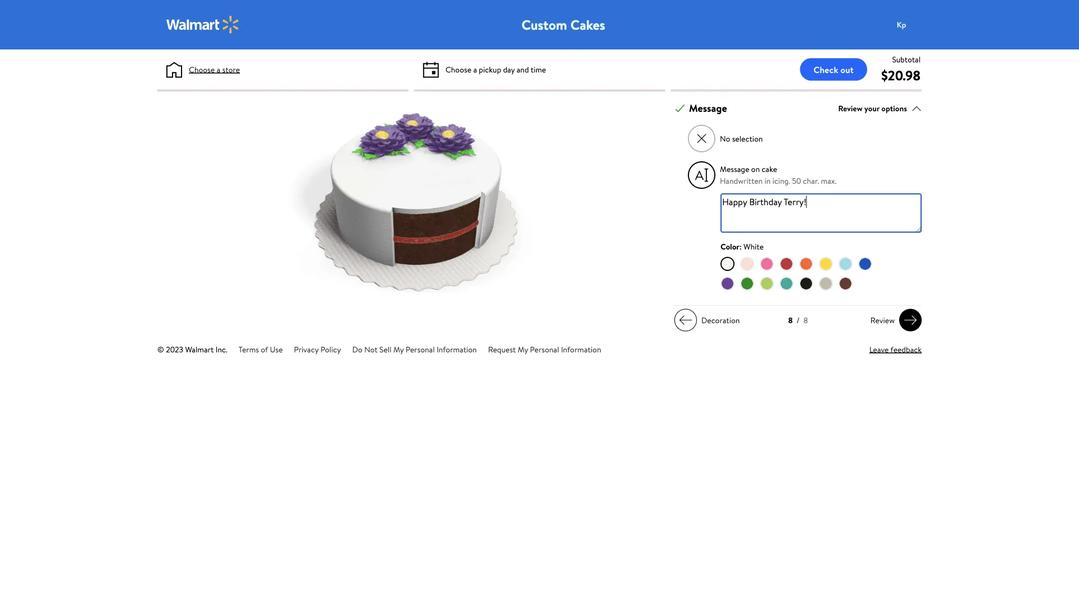 Task type: describe. For each thing, give the bounding box(es) containing it.
handwritten
[[720, 175, 763, 186]]

check out button
[[800, 58, 867, 81]]

choose a store link
[[189, 64, 240, 75]]

not
[[364, 344, 378, 355]]

request
[[488, 344, 516, 355]]

inc.
[[216, 344, 227, 355]]

1 8 from the left
[[788, 315, 793, 326]]

message for message
[[689, 101, 727, 115]]

and
[[517, 64, 529, 75]]

up arrow image
[[912, 103, 922, 113]]

1 personal from the left
[[406, 344, 435, 355]]

privacy policy link
[[294, 344, 341, 355]]

no
[[720, 133, 730, 144]]

2 my from the left
[[518, 344, 528, 355]]

max.
[[821, 175, 837, 186]]

custom
[[522, 15, 567, 34]]

options
[[882, 103, 907, 114]]

message on cake handwritten in icing. 50 char. max.
[[720, 164, 837, 186]]

icing.
[[773, 175, 790, 186]]

walmart
[[185, 344, 214, 355]]

your
[[865, 103, 880, 114]]

icon for continue arrow image inside decoration link
[[679, 313, 693, 327]]

review your options link
[[838, 101, 922, 116]]

do
[[352, 344, 362, 355]]

cakes
[[571, 15, 605, 34]]

policy
[[321, 344, 341, 355]]

on
[[751, 164, 760, 175]]

©
[[157, 344, 164, 355]]

ok image
[[675, 103, 685, 113]]

request my personal information link
[[488, 344, 601, 355]]

decoration
[[702, 315, 740, 326]]

request my personal information
[[488, 344, 601, 355]]

choose for choose a pickup day and time
[[446, 64, 472, 75]]

:
[[740, 241, 742, 252]]

color : white
[[721, 241, 764, 252]]

sell
[[379, 344, 392, 355]]

day
[[503, 64, 515, 75]]

2 personal from the left
[[530, 344, 559, 355]]

Example: Happy Birthday text field
[[721, 193, 922, 233]]

review for review
[[871, 315, 895, 326]]

leave feedback button
[[870, 344, 922, 355]]

50
[[792, 175, 801, 186]]

color
[[721, 241, 740, 252]]

cake
[[762, 164, 777, 175]]

$20.98
[[881, 66, 921, 85]]

review your options
[[838, 103, 907, 114]]



Task type: vqa. For each thing, say whether or not it's contained in the screenshot.
My
yes



Task type: locate. For each thing, give the bounding box(es) containing it.
terms of use
[[239, 344, 283, 355]]

/
[[797, 315, 800, 326]]

of
[[261, 344, 268, 355]]

information
[[437, 344, 477, 355], [561, 344, 601, 355]]

1 vertical spatial review
[[871, 315, 895, 326]]

message for message on cake handwritten in icing. 50 char. max.
[[720, 164, 749, 175]]

terms
[[239, 344, 259, 355]]

kp button
[[890, 13, 935, 36]]

review link
[[866, 309, 922, 331]]

review
[[838, 103, 863, 114], [871, 315, 895, 326]]

1 horizontal spatial my
[[518, 344, 528, 355]]

0 horizontal spatial review
[[838, 103, 863, 114]]

0 horizontal spatial a
[[217, 64, 220, 75]]

personal right request
[[530, 344, 559, 355]]

choose for choose a store
[[189, 64, 215, 75]]

review for review your options
[[838, 103, 863, 114]]

2 choose from the left
[[446, 64, 472, 75]]

personal right sell
[[406, 344, 435, 355]]

feedback
[[891, 344, 922, 355]]

selection
[[732, 133, 763, 144]]

subtotal
[[892, 54, 921, 65]]

icon for continue arrow image inside review link
[[904, 313, 917, 327]]

2023
[[166, 344, 183, 355]]

2 icon for continue arrow image from the left
[[904, 313, 917, 327]]

message up handwritten on the right top of page
[[720, 164, 749, 175]]

0 horizontal spatial icon for continue arrow image
[[679, 313, 693, 327]]

icon for continue arrow image up feedback
[[904, 313, 917, 327]]

0 horizontal spatial choose
[[189, 64, 215, 75]]

8 right /
[[804, 315, 808, 326]]

store
[[222, 64, 240, 75]]

© 2023 walmart inc.
[[157, 344, 227, 355]]

1 horizontal spatial 8
[[804, 315, 808, 326]]

time
[[531, 64, 546, 75]]

2 8 from the left
[[804, 315, 808, 326]]

white
[[744, 241, 764, 252]]

2 a from the left
[[473, 64, 477, 75]]

no selection
[[720, 133, 763, 144]]

choose
[[189, 64, 215, 75], [446, 64, 472, 75]]

privacy policy
[[294, 344, 341, 355]]

my right request
[[518, 344, 528, 355]]

review inside 'element'
[[838, 103, 863, 114]]

8 / 8
[[788, 315, 808, 326]]

my
[[393, 344, 404, 355], [518, 344, 528, 355]]

choose a pickup day and time
[[446, 64, 546, 75]]

1 icon for continue arrow image from the left
[[679, 313, 693, 327]]

0 horizontal spatial personal
[[406, 344, 435, 355]]

out
[[841, 63, 854, 76]]

subtotal $20.98
[[881, 54, 921, 85]]

leave feedback
[[870, 344, 922, 355]]

icon for continue arrow image
[[679, 313, 693, 327], [904, 313, 917, 327]]

0 vertical spatial message
[[689, 101, 727, 115]]

decoration link
[[675, 309, 744, 331]]

a left pickup
[[473, 64, 477, 75]]

custom cakes
[[522, 15, 605, 34]]

1 vertical spatial message
[[720, 164, 749, 175]]

kp
[[897, 19, 906, 30]]

check out
[[814, 63, 854, 76]]

a
[[217, 64, 220, 75], [473, 64, 477, 75]]

check
[[814, 63, 839, 76]]

2 information from the left
[[561, 344, 601, 355]]

1 horizontal spatial a
[[473, 64, 477, 75]]

1 information from the left
[[437, 344, 477, 355]]

1 a from the left
[[217, 64, 220, 75]]

1 horizontal spatial personal
[[530, 344, 559, 355]]

message right 'ok' image
[[689, 101, 727, 115]]

do not sell my personal information link
[[352, 344, 477, 355]]

back to walmart.com image
[[166, 16, 239, 34]]

1 horizontal spatial icon for continue arrow image
[[904, 313, 917, 327]]

choose left pickup
[[446, 64, 472, 75]]

1 my from the left
[[393, 344, 404, 355]]

0 horizontal spatial my
[[393, 344, 404, 355]]

0 horizontal spatial information
[[437, 344, 477, 355]]

a for pickup
[[473, 64, 477, 75]]

8 left /
[[788, 315, 793, 326]]

char.
[[803, 175, 819, 186]]

icon for continue arrow image left decoration
[[679, 313, 693, 327]]

review left your at right top
[[838, 103, 863, 114]]

privacy
[[294, 344, 319, 355]]

terms of use link
[[239, 344, 283, 355]]

8
[[788, 315, 793, 326], [804, 315, 808, 326]]

0 vertical spatial review
[[838, 103, 863, 114]]

review your options element
[[838, 102, 907, 114]]

review up the "leave"
[[871, 315, 895, 326]]

1 choose from the left
[[189, 64, 215, 75]]

pickup
[[479, 64, 501, 75]]

in
[[765, 175, 771, 186]]

remove image
[[696, 132, 708, 145]]

1 horizontal spatial review
[[871, 315, 895, 326]]

1 horizontal spatial choose
[[446, 64, 472, 75]]

use
[[270, 344, 283, 355]]

choose left 'store'
[[189, 64, 215, 75]]

a for store
[[217, 64, 220, 75]]

my right sell
[[393, 344, 404, 355]]

message inside message on cake handwritten in icing. 50 char. max.
[[720, 164, 749, 175]]

a left 'store'
[[217, 64, 220, 75]]

do not sell my personal information
[[352, 344, 477, 355]]

choose a store
[[189, 64, 240, 75]]

leave
[[870, 344, 889, 355]]

1 horizontal spatial information
[[561, 344, 601, 355]]

personal
[[406, 344, 435, 355], [530, 344, 559, 355]]

0 horizontal spatial 8
[[788, 315, 793, 326]]

message
[[689, 101, 727, 115], [720, 164, 749, 175]]



